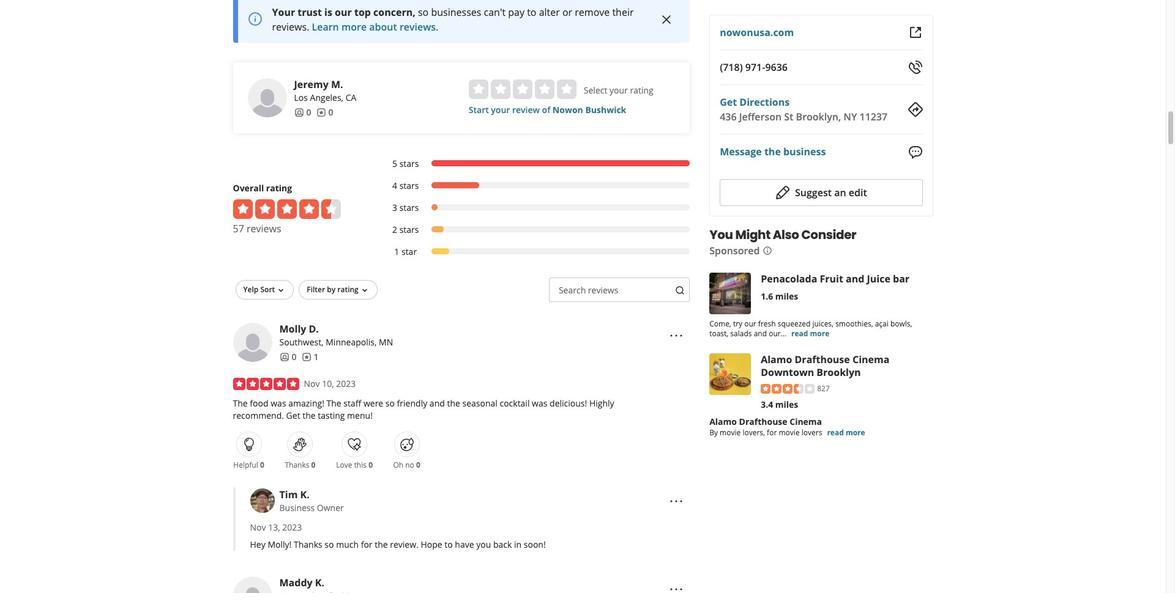 Task type: describe. For each thing, give the bounding box(es) containing it.
jeremy m. link
[[294, 78, 343, 91]]

so inside so businesses can't pay to alter or remove their reviews.
[[418, 6, 429, 19]]

k. for maddy
[[315, 577, 324, 590]]

message the business
[[720, 145, 826, 159]]

bushwick
[[586, 104, 627, 116]]

more for learn
[[342, 20, 367, 34]]

1 star
[[394, 246, 417, 258]]

by
[[710, 428, 718, 439]]

much
[[336, 540, 359, 551]]

jeremy m. los angeles, ca
[[294, 78, 357, 104]]

(718)
[[720, 61, 743, 74]]

get inside get directions 436 jefferson st brooklyn, ny 11237
[[720, 96, 737, 109]]

love this 0
[[336, 461, 373, 471]]

so businesses can't pay to alter or remove their reviews.
[[272, 6, 634, 34]]

message
[[720, 145, 762, 159]]

photo of tim k. image
[[250, 489, 275, 514]]

jeremy
[[294, 78, 329, 91]]

hope
[[421, 540, 442, 551]]

16 friends v2 image for molly
[[279, 353, 289, 363]]

fresh
[[758, 319, 776, 329]]

16 review v2 image for jeremy
[[316, 108, 326, 118]]

24 message v2 image
[[908, 145, 923, 160]]

stars for 3 stars
[[400, 202, 419, 214]]

overall rating
[[233, 183, 292, 194]]

miles inside penacolada fruit and juice bar 1.6 miles
[[776, 291, 799, 302]]

food
[[250, 398, 269, 410]]

thanks 0
[[285, 461, 316, 471]]

cinema for alamo drafthouse cinema downtown brooklyn
[[853, 353, 890, 367]]

have
[[455, 540, 474, 551]]

alamo drafthouse cinema downtown brooklyn
[[761, 353, 890, 379]]

stars for 2 stars
[[400, 224, 419, 236]]

molly!
[[268, 540, 292, 551]]

you might also consider
[[710, 226, 857, 243]]

alamo for by
[[710, 417, 737, 428]]

our inside come, try our fresh squeezed juices, smoothies, açai bowls, toast, salads and our…
[[745, 319, 757, 329]]

0 right no
[[416, 461, 421, 471]]

molly d. southwest, minneapolis, mn
[[279, 323, 393, 349]]

(0 reactions) element for helpful 0
[[260, 461, 264, 471]]

tim k. business owner
[[279, 489, 344, 515]]

start your review of nowon bushwick
[[469, 104, 627, 116]]

brooklyn,
[[796, 110, 841, 124]]

0 vertical spatial thanks
[[285, 461, 309, 471]]

the inside nov 13, 2023 hey molly! thanks so much for the review. hope to have you back in soon!
[[375, 540, 388, 551]]

rating for select your rating
[[630, 85, 654, 96]]

3 stars
[[392, 202, 419, 214]]

jefferson
[[739, 110, 782, 124]]

4 stars
[[392, 180, 419, 192]]

3.5 star rating image
[[761, 385, 815, 395]]

get directions 436 jefferson st brooklyn, ny 11237
[[720, 96, 888, 124]]

5
[[392, 158, 397, 170]]

0 right this
[[369, 461, 373, 471]]

helpful 0
[[233, 461, 264, 471]]

bar
[[893, 272, 910, 286]]

maddy
[[279, 577, 313, 590]]

info alert
[[233, 0, 690, 43]]

açai
[[875, 319, 889, 329]]

sort
[[260, 285, 275, 295]]

bowls,
[[891, 319, 913, 329]]

alamo drafthouse cinema by movie lovers, for movie lovers read more
[[710, 417, 866, 439]]

2 the from the left
[[327, 398, 341, 410]]

cinema for alamo drafthouse cinema by movie lovers, for movie lovers read more
[[790, 417, 822, 428]]

rating element
[[469, 80, 577, 99]]

5 stars
[[392, 158, 419, 170]]

is
[[325, 6, 332, 19]]

owner
[[317, 503, 344, 515]]

edit
[[849, 186, 867, 199]]

reviews. inside so businesses can't pay to alter or remove their reviews.
[[272, 20, 309, 34]]

nowonusa.com link
[[720, 26, 794, 39]]

16 review v2 image for molly
[[302, 353, 311, 363]]

smoothies,
[[836, 319, 873, 329]]

to inside nov 13, 2023 hey molly! thanks so much for the review. hope to have you back in soon!
[[445, 540, 453, 551]]

yelp
[[243, 285, 259, 295]]

24 directions v2 image
[[908, 102, 923, 117]]

photo of jeremy m. image
[[248, 79, 287, 118]]

penacolada fruit and juice bar 1.6 miles
[[761, 272, 910, 302]]

0 down los
[[306, 107, 311, 118]]

0 inside reviews element
[[328, 107, 333, 118]]

menu!
[[347, 410, 373, 422]]

1 menu image from the top
[[669, 495, 684, 510]]

1 movie from the left
[[720, 428, 741, 439]]

(0 reactions) element for thanks 0
[[311, 461, 316, 471]]

remove
[[575, 6, 610, 19]]

our…
[[769, 329, 787, 339]]

penacolada
[[761, 272, 818, 286]]

827
[[817, 384, 830, 394]]

southwest,
[[279, 337, 324, 349]]

get directions link
[[720, 96, 790, 109]]

0 left love
[[311, 461, 316, 471]]

the down amazing!
[[303, 410, 316, 422]]

so inside the food was amazing! the staff were so friendly and the seasonal  cocktail was delicious! highly recommend. get the tasting menu!
[[386, 398, 395, 410]]

more inside alamo drafthouse cinema by movie lovers, for movie lovers read more
[[846, 428, 866, 439]]

1.6
[[761, 291, 773, 302]]

971-
[[746, 61, 766, 74]]

10,
[[322, 379, 334, 390]]

staff
[[344, 398, 361, 410]]

delicious!
[[550, 398, 587, 410]]

back
[[493, 540, 512, 551]]

yelp sort
[[243, 285, 275, 295]]

2 miles from the top
[[776, 399, 799, 411]]

0 down southwest,
[[292, 352, 297, 363]]

0 horizontal spatial read
[[792, 329, 808, 339]]

nowonusa.com
[[720, 26, 794, 39]]

directions
[[740, 96, 790, 109]]

reviews element for jeremy
[[316, 107, 333, 119]]

rating for filter by rating
[[338, 285, 359, 295]]

might
[[736, 226, 771, 243]]

downtown
[[761, 366, 814, 379]]

16 chevron down v2 image
[[360, 286, 370, 296]]

sponsored
[[710, 244, 760, 258]]

molly d. link
[[279, 323, 319, 336]]

k. for tim
[[300, 489, 310, 502]]

ny
[[844, 110, 857, 124]]

squeezed
[[778, 319, 811, 329]]

your for select
[[610, 85, 628, 96]]

highly
[[590, 398, 614, 410]]

16 info v2 image
[[763, 246, 772, 256]]

photo of molly d. image
[[233, 324, 272, 363]]

3
[[392, 202, 397, 214]]

suggest an edit button
[[720, 179, 923, 206]]

top
[[354, 6, 371, 19]]

reviews for search reviews
[[588, 285, 619, 297]]

our inside info alert
[[335, 6, 352, 19]]

alamo drafthouse cinema downtown brooklyn link
[[761, 353, 890, 379]]

nov for nov 10, 2023
[[304, 379, 320, 390]]

more for read
[[810, 329, 830, 339]]

(0 reactions) element for oh no 0
[[416, 461, 421, 471]]

their
[[613, 6, 634, 19]]

3.4
[[761, 399, 773, 411]]

0 vertical spatial read more link
[[792, 329, 830, 339]]

24 pencil v2 image
[[776, 185, 790, 200]]

24 external link v2 image
[[908, 25, 923, 40]]



Task type: vqa. For each thing, say whether or not it's contained in the screenshot.
Close icon
yes



Task type: locate. For each thing, give the bounding box(es) containing it.
and right friendly
[[430, 398, 445, 410]]

1 horizontal spatial reviews
[[588, 285, 619, 297]]

learn more about reviews.
[[312, 20, 439, 34]]

oh no 0
[[393, 461, 421, 471]]

k. up business at the left bottom
[[300, 489, 310, 502]]

(0 reactions) element left love
[[311, 461, 316, 471]]

nov left the 13, on the left of page
[[250, 523, 266, 534]]

24 phone v2 image
[[908, 60, 923, 75]]

reviews. down concern,
[[400, 20, 439, 34]]

0 horizontal spatial cinema
[[790, 417, 822, 428]]

can't
[[484, 6, 506, 19]]

3 stars from the top
[[400, 202, 419, 214]]

reviews. down 'your'
[[272, 20, 309, 34]]

get
[[720, 96, 737, 109], [286, 410, 300, 422]]

close image
[[659, 12, 674, 27]]

so right concern,
[[418, 6, 429, 19]]

1 vertical spatial k.
[[315, 577, 324, 590]]

2023
[[336, 379, 356, 390], [282, 523, 302, 534]]

2023 right 10,
[[336, 379, 356, 390]]

tim
[[279, 489, 298, 502]]

nov inside nov 13, 2023 hey molly! thanks so much for the review. hope to have you back in soon!
[[250, 523, 266, 534]]

2 vertical spatial more
[[846, 428, 866, 439]]

2 vertical spatial and
[[430, 398, 445, 410]]

salads
[[731, 329, 752, 339]]

get down amazing!
[[286, 410, 300, 422]]

1 vertical spatial more
[[810, 329, 830, 339]]

1 vertical spatial read
[[827, 428, 844, 439]]

filter reviews by 2 stars rating element
[[380, 224, 690, 237]]

1 vertical spatial your
[[491, 104, 510, 116]]

rating right 'select'
[[630, 85, 654, 96]]

of
[[542, 104, 551, 116]]

1 horizontal spatial rating
[[338, 285, 359, 295]]

alamo for downtown
[[761, 353, 792, 367]]

trust
[[298, 6, 322, 19]]

4 (0 reactions) element from the left
[[416, 461, 421, 471]]

nov left 10,
[[304, 379, 320, 390]]

more up 'alamo drafthouse cinema downtown brooklyn' link
[[810, 329, 830, 339]]

to inside so businesses can't pay to alter or remove their reviews.
[[527, 6, 537, 19]]

1 horizontal spatial reviews.
[[400, 20, 439, 34]]

our right try
[[745, 319, 757, 329]]

0 vertical spatial rating
[[630, 85, 654, 96]]

None radio
[[491, 80, 511, 99], [535, 80, 555, 99], [557, 80, 577, 99], [491, 80, 511, 99], [535, 80, 555, 99], [557, 80, 577, 99]]

cinema inside alamo drafthouse cinema downtown brooklyn
[[853, 353, 890, 367]]

penacolada fruit and juice bar image
[[710, 273, 751, 314]]

1 vertical spatial for
[[361, 540, 373, 551]]

filter reviews by 3 stars rating element
[[380, 202, 690, 215]]

to left have
[[445, 540, 453, 551]]

0 vertical spatial so
[[418, 6, 429, 19]]

1 horizontal spatial movie
[[779, 428, 800, 439]]

0 horizontal spatial get
[[286, 410, 300, 422]]

search reviews
[[559, 285, 619, 297]]

(0 reactions) element
[[260, 461, 264, 471], [311, 461, 316, 471], [369, 461, 373, 471], [416, 461, 421, 471]]

overall
[[233, 183, 264, 194]]

cinema down 3.4 miles
[[790, 417, 822, 428]]

1 horizontal spatial more
[[810, 329, 830, 339]]

alter
[[539, 6, 560, 19]]

1 horizontal spatial alamo
[[761, 353, 792, 367]]

stars for 4 stars
[[400, 180, 419, 192]]

was
[[271, 398, 286, 410], [532, 398, 548, 410]]

1 for 1
[[314, 352, 319, 363]]

search
[[559, 285, 586, 297]]

so right were on the bottom left of the page
[[386, 398, 395, 410]]

2
[[392, 224, 397, 236]]

businesses
[[431, 6, 481, 19]]

the left seasonal
[[447, 398, 460, 410]]

so inside nov 13, 2023 hey molly! thanks so much for the review. hope to have you back in soon!
[[325, 540, 334, 551]]

1 horizontal spatial 16 review v2 image
[[316, 108, 326, 118]]

(0 reactions) element right this
[[369, 461, 373, 471]]

2 vertical spatial so
[[325, 540, 334, 551]]

2 horizontal spatial more
[[846, 428, 866, 439]]

your right 'select'
[[610, 85, 628, 96]]

(0 reactions) element for love this 0
[[369, 461, 373, 471]]

1 vertical spatial so
[[386, 398, 395, 410]]

0 right helpful
[[260, 461, 264, 471]]

1 was from the left
[[271, 398, 286, 410]]

so left much on the bottom of page
[[325, 540, 334, 551]]

1 vertical spatial 16 friends v2 image
[[279, 353, 289, 363]]

read more link right lovers
[[827, 428, 866, 439]]

was right 'cocktail'
[[532, 398, 548, 410]]

review.
[[390, 540, 419, 551]]

tasting
[[318, 410, 345, 422]]

2 (0 reactions) element from the left
[[311, 461, 316, 471]]

business
[[279, 503, 315, 515]]

2023 for 10,
[[336, 379, 356, 390]]

0 vertical spatial to
[[527, 6, 537, 19]]

you
[[710, 226, 733, 243]]

lovers
[[802, 428, 822, 439]]

nov
[[304, 379, 320, 390], [250, 523, 266, 534]]

0 vertical spatial reviews element
[[316, 107, 333, 119]]

16 review v2 image down southwest,
[[302, 353, 311, 363]]

  text field
[[549, 278, 690, 303]]

minneapolis,
[[326, 337, 377, 349]]

0 horizontal spatial 2023
[[282, 523, 302, 534]]

1 vertical spatial to
[[445, 540, 453, 551]]

movie right by
[[720, 428, 741, 439]]

0 horizontal spatial movie
[[720, 428, 741, 439]]

0 vertical spatial get
[[720, 96, 737, 109]]

and inside come, try our fresh squeezed juices, smoothies, açai bowls, toast, salads and our…
[[754, 329, 767, 339]]

k. right maddy
[[315, 577, 324, 590]]

0 horizontal spatial reviews.
[[272, 20, 309, 34]]

alamo
[[761, 353, 792, 367], [710, 417, 737, 428]]

2 stars from the top
[[400, 180, 419, 192]]

1 for 1 star
[[394, 246, 399, 258]]

miles down 3.5 star rating image
[[776, 399, 799, 411]]

rating left 16 chevron down v2 icon
[[338, 285, 359, 295]]

2 horizontal spatial and
[[846, 272, 865, 286]]

fruit
[[820, 272, 844, 286]]

1 horizontal spatial your
[[610, 85, 628, 96]]

0 vertical spatial our
[[335, 6, 352, 19]]

1 vertical spatial our
[[745, 319, 757, 329]]

drafthouse
[[795, 353, 850, 367], [739, 417, 788, 428]]

try
[[733, 319, 743, 329]]

for right lovers,
[[767, 428, 777, 439]]

los
[[294, 92, 308, 104]]

concern,
[[374, 6, 416, 19]]

1 horizontal spatial 1
[[394, 246, 399, 258]]

read right 'our…'
[[792, 329, 808, 339]]

2023 for 13,
[[282, 523, 302, 534]]

16 review v2 image
[[316, 108, 326, 118], [302, 353, 311, 363]]

1 inside reviews element
[[314, 352, 319, 363]]

thanks right molly!
[[294, 540, 322, 551]]

select your rating
[[584, 85, 654, 96]]

4
[[392, 180, 397, 192]]

16 friends v2 image for jeremy
[[294, 108, 304, 118]]

0 horizontal spatial drafthouse
[[739, 417, 788, 428]]

nov 13, 2023 hey molly! thanks so much for the review. hope to have you back in soon!
[[250, 523, 546, 551]]

drafthouse for brooklyn
[[795, 353, 850, 367]]

stars right 2
[[400, 224, 419, 236]]

1 horizontal spatial and
[[754, 329, 767, 339]]

0 horizontal spatial for
[[361, 540, 373, 551]]

1 horizontal spatial our
[[745, 319, 757, 329]]

0 down angeles, on the top left of page
[[328, 107, 333, 118]]

2 horizontal spatial rating
[[630, 85, 654, 96]]

penacolada fruit and juice bar link
[[761, 272, 910, 286]]

friends element
[[294, 107, 311, 119], [279, 352, 297, 364]]

0 horizontal spatial reviews
[[247, 223, 281, 236]]

to
[[527, 6, 537, 19], [445, 540, 453, 551]]

1 horizontal spatial drafthouse
[[795, 353, 850, 367]]

0 vertical spatial read
[[792, 329, 808, 339]]

1 vertical spatial cinema
[[790, 417, 822, 428]]

0 vertical spatial menu image
[[669, 495, 684, 510]]

2 reviews. from the left
[[400, 20, 439, 34]]

0 vertical spatial friends element
[[294, 107, 311, 119]]

57
[[233, 223, 244, 236]]

for
[[767, 428, 777, 439], [361, 540, 373, 551]]

1 vertical spatial reviews element
[[302, 352, 319, 364]]

drafthouse inside alamo drafthouse cinema downtown brooklyn
[[795, 353, 850, 367]]

0 horizontal spatial 16 review v2 image
[[302, 353, 311, 363]]

1 horizontal spatial nov
[[304, 379, 320, 390]]

0 vertical spatial 1
[[394, 246, 399, 258]]

1 miles from the top
[[776, 291, 799, 302]]

the up tasting
[[327, 398, 341, 410]]

friends element down los
[[294, 107, 311, 119]]

3.4 miles
[[761, 399, 799, 411]]

1 horizontal spatial the
[[327, 398, 341, 410]]

1 horizontal spatial was
[[532, 398, 548, 410]]

2 was from the left
[[532, 398, 548, 410]]

1 vertical spatial and
[[754, 329, 767, 339]]

0 horizontal spatial 16 friends v2 image
[[279, 353, 289, 363]]

read right lovers
[[827, 428, 844, 439]]

menu image
[[669, 329, 684, 344]]

0 horizontal spatial our
[[335, 6, 352, 19]]

menu image
[[669, 495, 684, 510], [669, 583, 684, 594]]

reviews element down angeles, on the top left of page
[[316, 107, 333, 119]]

nov for nov 13, 2023 hey molly! thanks so much for the review. hope to have you back in soon!
[[250, 523, 266, 534]]

1 horizontal spatial so
[[386, 398, 395, 410]]

1 horizontal spatial cinema
[[853, 353, 890, 367]]

drafthouse inside alamo drafthouse cinema by movie lovers, for movie lovers read more
[[739, 417, 788, 428]]

cinema inside alamo drafthouse cinema by movie lovers, for movie lovers read more
[[790, 417, 822, 428]]

select
[[584, 85, 608, 96]]

2 horizontal spatial so
[[418, 6, 429, 19]]

k. inside tim k. business owner
[[300, 489, 310, 502]]

stars
[[400, 158, 419, 170], [400, 180, 419, 192], [400, 202, 419, 214], [400, 224, 419, 236]]

message the business button
[[720, 145, 826, 159]]

(0 reactions) element right no
[[416, 461, 421, 471]]

thanks up tim
[[285, 461, 309, 471]]

our right is at the left of the page
[[335, 6, 352, 19]]

0 horizontal spatial alamo
[[710, 417, 737, 428]]

(718) 971-9636
[[720, 61, 788, 74]]

friends element for molly d.
[[279, 352, 297, 364]]

2023 inside nov 13, 2023 hey molly! thanks so much for the review. hope to have you back in soon!
[[282, 523, 302, 534]]

suggest
[[795, 186, 832, 199]]

the food was amazing! the staff were so friendly and the seasonal  cocktail was delicious! highly recommend. get the tasting menu!
[[233, 398, 614, 422]]

2 vertical spatial rating
[[338, 285, 359, 295]]

maddy k. link
[[279, 577, 324, 590]]

and inside the food was amazing! the staff were so friendly and the seasonal  cocktail was delicious! highly recommend. get the tasting menu!
[[430, 398, 445, 410]]

0 vertical spatial k.
[[300, 489, 310, 502]]

9636
[[766, 61, 788, 74]]

m.
[[331, 78, 343, 91]]

cinema down açai
[[853, 353, 890, 367]]

0 horizontal spatial nov
[[250, 523, 266, 534]]

filter reviews by 1 star rating element
[[380, 246, 690, 259]]

reviews for 57 reviews
[[247, 223, 281, 236]]

movie
[[720, 428, 741, 439], [779, 428, 800, 439]]

nov 10, 2023
[[304, 379, 356, 390]]

2023 right the 13, on the left of page
[[282, 523, 302, 534]]

1 horizontal spatial 2023
[[336, 379, 356, 390]]

3 (0 reactions) element from the left
[[369, 461, 373, 471]]

the left the review.
[[375, 540, 388, 551]]

alamo inside alamo drafthouse cinema downtown brooklyn
[[761, 353, 792, 367]]

drafthouse down read more
[[795, 353, 850, 367]]

stars right 5
[[400, 158, 419, 170]]

0 vertical spatial miles
[[776, 291, 799, 302]]

0 vertical spatial 16 friends v2 image
[[294, 108, 304, 118]]

amazing!
[[288, 398, 324, 410]]

stars right 4
[[400, 180, 419, 192]]

friends element down southwest,
[[279, 352, 297, 364]]

1 horizontal spatial get
[[720, 96, 737, 109]]

0 vertical spatial 2023
[[336, 379, 356, 390]]

and left 'our…'
[[754, 329, 767, 339]]

16 friends v2 image
[[294, 108, 304, 118], [279, 353, 289, 363]]

reviews right search
[[588, 285, 619, 297]]

read more link right 'our…'
[[792, 329, 830, 339]]

get up 436
[[720, 96, 737, 109]]

alamo drafthouse cinema downtown brooklyn image
[[710, 354, 751, 395]]

0 horizontal spatial more
[[342, 20, 367, 34]]

alamo inside alamo drafthouse cinema by movie lovers, for movie lovers read more
[[710, 417, 737, 428]]

stars right 3
[[400, 202, 419, 214]]

1 horizontal spatial for
[[767, 428, 777, 439]]

0 horizontal spatial so
[[325, 540, 334, 551]]

1 vertical spatial thanks
[[294, 540, 322, 551]]

0 vertical spatial for
[[767, 428, 777, 439]]

2 movie from the left
[[779, 428, 800, 439]]

1 horizontal spatial 16 friends v2 image
[[294, 108, 304, 118]]

alamo down 'our…'
[[761, 353, 792, 367]]

16 friends v2 image down los
[[294, 108, 304, 118]]

reviews element for molly
[[302, 352, 319, 364]]

reviews element containing 0
[[316, 107, 333, 119]]

1 the from the left
[[233, 398, 248, 410]]

about
[[369, 20, 397, 34]]

reviews element
[[316, 107, 333, 119], [302, 352, 319, 364]]

(no rating) image
[[469, 80, 577, 99]]

1 vertical spatial friends element
[[279, 352, 297, 364]]

in
[[514, 540, 522, 551]]

read inside alamo drafthouse cinema by movie lovers, for movie lovers read more
[[827, 428, 844, 439]]

your right start
[[491, 104, 510, 116]]

the right message
[[765, 145, 781, 159]]

0 vertical spatial more
[[342, 20, 367, 34]]

1 vertical spatial 2023
[[282, 523, 302, 534]]

0 vertical spatial and
[[846, 272, 865, 286]]

review
[[512, 104, 540, 116]]

come,
[[710, 319, 732, 329]]

ca
[[346, 92, 357, 104]]

more down "top"
[[342, 20, 367, 34]]

and inside penacolada fruit and juice bar 1.6 miles
[[846, 272, 865, 286]]

0 horizontal spatial 1
[[314, 352, 319, 363]]

reviews element containing 1
[[302, 352, 319, 364]]

maddy k.
[[279, 577, 324, 590]]

0 horizontal spatial the
[[233, 398, 248, 410]]

2 stars
[[392, 224, 419, 236]]

16 chevron down v2 image
[[276, 286, 286, 296]]

1 horizontal spatial read
[[827, 428, 844, 439]]

filter
[[307, 285, 325, 295]]

for inside nov 13, 2023 hey molly! thanks so much for the review. hope to have you back in soon!
[[361, 540, 373, 551]]

thanks inside nov 13, 2023 hey molly! thanks so much for the review. hope to have you back in soon!
[[294, 540, 322, 551]]

and left juice
[[846, 272, 865, 286]]

more
[[342, 20, 367, 34], [810, 329, 830, 339], [846, 428, 866, 439]]

0 horizontal spatial was
[[271, 398, 286, 410]]

1 vertical spatial 16 review v2 image
[[302, 353, 311, 363]]

0 vertical spatial reviews
[[247, 223, 281, 236]]

search image
[[675, 286, 685, 296]]

1 reviews. from the left
[[272, 20, 309, 34]]

get inside the food was amazing! the staff were so friendly and the seasonal  cocktail was delicious! highly recommend. get the tasting menu!
[[286, 410, 300, 422]]

13,
[[268, 523, 280, 534]]

brooklyn
[[817, 366, 861, 379]]

1 left star
[[394, 246, 399, 258]]

your for start
[[491, 104, 510, 116]]

drafthouse down 3.4 in the bottom right of the page
[[739, 417, 788, 428]]

1 horizontal spatial k.
[[315, 577, 324, 590]]

reviews right 57
[[247, 223, 281, 236]]

1 vertical spatial read more link
[[827, 428, 866, 439]]

friends element for jeremy m.
[[294, 107, 311, 119]]

1 vertical spatial reviews
[[588, 285, 619, 297]]

16 review v2 image down angeles, on the top left of page
[[316, 108, 326, 118]]

1 stars from the top
[[400, 158, 419, 170]]

None radio
[[469, 80, 488, 99], [513, 80, 533, 99], [469, 80, 488, 99], [513, 80, 533, 99]]

1 (0 reactions) element from the left
[[260, 461, 264, 471]]

business
[[784, 145, 826, 159]]

more inside info alert
[[342, 20, 367, 34]]

toast,
[[710, 329, 729, 339]]

oh
[[393, 461, 404, 471]]

were
[[364, 398, 383, 410]]

reviews element down southwest,
[[302, 352, 319, 364]]

1 vertical spatial nov
[[250, 523, 266, 534]]

yelp sort button
[[235, 281, 294, 300]]

1 vertical spatial rating
[[266, 183, 292, 194]]

more right lovers
[[846, 428, 866, 439]]

miles
[[776, 291, 799, 302], [776, 399, 799, 411]]

was right the food
[[271, 398, 286, 410]]

0 vertical spatial cinema
[[853, 353, 890, 367]]

learn
[[312, 20, 339, 34]]

movie left lovers
[[779, 428, 800, 439]]

the left the food
[[233, 398, 248, 410]]

rating up 4.5 star rating image
[[266, 183, 292, 194]]

alamo left lovers,
[[710, 417, 737, 428]]

16 friends v2 image down southwest,
[[279, 353, 289, 363]]

0 horizontal spatial k.
[[300, 489, 310, 502]]

4.5 star rating image
[[233, 200, 341, 219]]

to right pay
[[527, 6, 537, 19]]

0 horizontal spatial your
[[491, 104, 510, 116]]

1 vertical spatial menu image
[[669, 583, 684, 594]]

reviews.
[[272, 20, 309, 34], [400, 20, 439, 34]]

0 vertical spatial alamo
[[761, 353, 792, 367]]

k.
[[300, 489, 310, 502], [315, 577, 324, 590]]

filter reviews by 5 stars rating element
[[380, 158, 690, 170]]

24 info v2 image
[[248, 12, 262, 26]]

5 star rating image
[[233, 379, 299, 391]]

also
[[773, 226, 799, 243]]

for right much on the bottom of page
[[361, 540, 373, 551]]

rating inside filter by rating popup button
[[338, 285, 359, 295]]

0 horizontal spatial to
[[445, 540, 453, 551]]

1 vertical spatial drafthouse
[[739, 417, 788, 428]]

start
[[469, 104, 489, 116]]

0 horizontal spatial and
[[430, 398, 445, 410]]

nowon
[[553, 104, 583, 116]]

come, try our fresh squeezed juices, smoothies, açai bowls, toast, salads and our…
[[710, 319, 913, 339]]

(0 reactions) element right helpful
[[260, 461, 264, 471]]

1 horizontal spatial to
[[527, 6, 537, 19]]

stars for 5 stars
[[400, 158, 419, 170]]

2 menu image from the top
[[669, 583, 684, 594]]

and
[[846, 272, 865, 286], [754, 329, 767, 339], [430, 398, 445, 410]]

the inside button
[[765, 145, 781, 159]]

for inside alamo drafthouse cinema by movie lovers, for movie lovers read more
[[767, 428, 777, 439]]

pay
[[508, 6, 525, 19]]

4 stars from the top
[[400, 224, 419, 236]]

drafthouse for movie
[[739, 417, 788, 428]]

your trust is our top concern,
[[272, 6, 416, 19]]

d.
[[309, 323, 319, 336]]

miles down penacolada
[[776, 291, 799, 302]]

1 vertical spatial alamo
[[710, 417, 737, 428]]

filter reviews by 4 stars rating element
[[380, 180, 690, 193]]

1 down southwest,
[[314, 352, 319, 363]]



